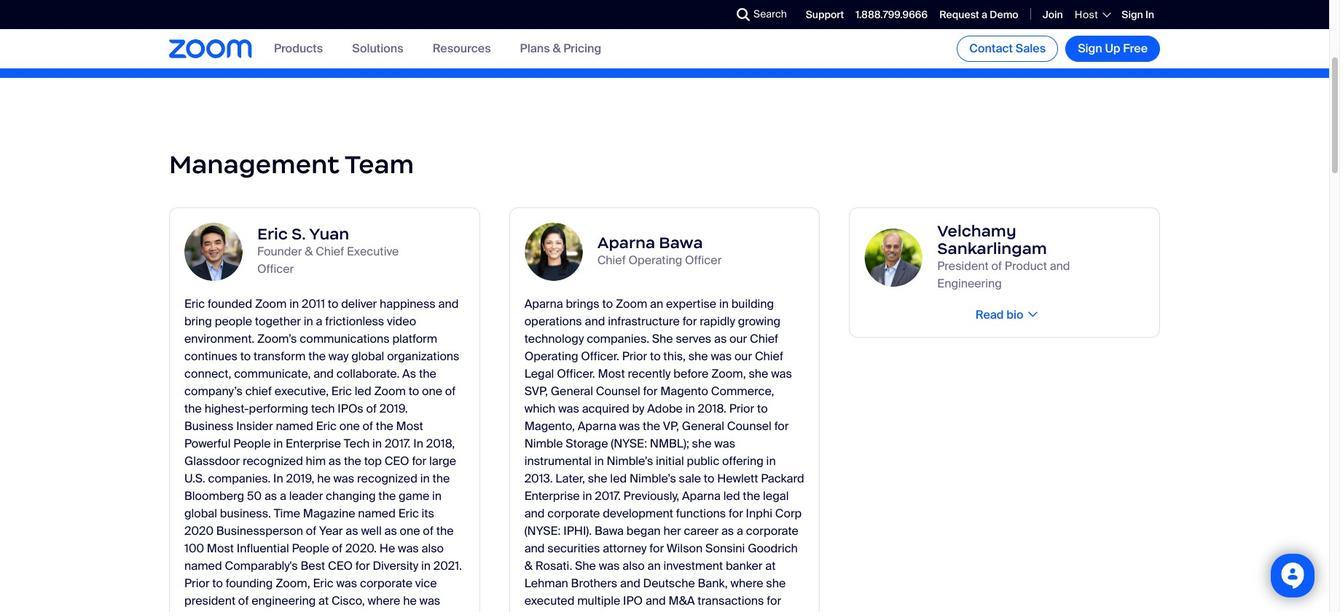 Task type: describe. For each thing, give the bounding box(es) containing it.
business.
[[220, 506, 271, 522]]

50
[[247, 489, 262, 504]]

at inside eric founded zoom in 2011 to deliver happiness and bring people together in a frictionless video environment. zoom's communications platform continues to transform the way global organizations connect, communicate, and collaborate. as the company's chief executive, eric led zoom to one of the highest-performing tech ipos of 2019. business insider named eric one of the most powerful people in enterprise tech in 2017. in 2018, glassdoor recognized him as the top ceo for large u.s. companies. in 2019, he was recognized in the bloomberg 50 as a leader changing the game in global business. time magazine named eric its 2020 businessperson of year as well as one of the 100 most influential people of 2020. he was also named comparably's best ceo for diversity in 2021. prior to founding zoom, eric was corporate vice president of engineering at cisco, where he was responsible for cisco's collaboration softwa
[[318, 594, 329, 609]]

sign in link
[[1122, 8, 1154, 21]]

1 vertical spatial named
[[358, 506, 396, 522]]

this,
[[663, 349, 686, 364]]

management
[[169, 148, 340, 180]]

she down goodrich
[[766, 576, 786, 592]]

zoom's
[[257, 332, 297, 347]]

companies. inside eric founded zoom in 2011 to deliver happiness and bring people together in a frictionless video environment. zoom's communications platform continues to transform the way global organizations connect, communicate, and collaborate. as the company's chief executive, eric led zoom to one of the highest-performing tech ipos of 2019. business insider named eric one of the most powerful people in enterprise tech in 2017. in 2018, glassdoor recognized him as the top ceo for large u.s. companies. in 2019, he was recognized in the bloomberg 50 as a leader changing the game in global business. time magazine named eric its 2020 businessperson of year as well as one of the 100 most influential people of 2020. he was also named comparably's best ceo for diversity in 2021. prior to founding zoom, eric was corporate vice president of engineering at cisco, where he was responsible for cisco's collaboration softwa
[[208, 471, 271, 487]]

1 horizontal spatial global
[[351, 349, 384, 364]]

time
[[274, 506, 300, 522]]

for left large
[[412, 454, 426, 469]]

aparna inside aparna bawa chief operating officer
[[597, 233, 655, 253]]

also for in
[[422, 541, 444, 557]]

in down 'storage'
[[594, 454, 604, 469]]

1 horizontal spatial (nyse:
[[611, 436, 647, 452]]

as left well
[[346, 524, 358, 539]]

a up time
[[280, 489, 286, 504]]

1 vertical spatial corporate
[[746, 524, 799, 539]]

join link
[[1043, 8, 1063, 21]]

bring
[[184, 314, 212, 329]]

of inside velchamy sankarlingam president of product and engineering
[[991, 259, 1002, 274]]

was down serves
[[711, 349, 732, 364]]

plans
[[520, 41, 550, 56]]

was up commerce,
[[771, 367, 792, 382]]

resources
[[433, 41, 491, 56]]

& inside eric s. yuan founder & chief executive officer
[[305, 244, 313, 259]]

growing
[[738, 314, 781, 329]]

1 vertical spatial ceo
[[328, 559, 353, 574]]

aparna brings to zoom an expertise in building operations and infrastructure for rapidly growing technology companies. she serves as our chief operating officer. prior to this, she was our chief legal officer. most recently before zoom, she was svp, general counsel for magento commerce, which was acquired by adobe in 2018. prior to magento, aparna was the vp, general counsel for nimble storage (nyse: nmbl); she was instrumental in nimble's initial public offering in 2013. later, she led nimble's sale to hewlett packard enterprise in 2017. previously, aparna led the legal and corporate development functions for inphi corp (nyse: iphi). bawa began her career as a corporate and securities attorney for wilson sonsini goodrich & rosati. she was also an investment banker at lehman brothers and deutsche bank, where she executed multiple ipo and m&a transactions for technology clients.
[[524, 297, 804, 613]]

and down brings
[[585, 314, 605, 329]]

leader
[[289, 489, 323, 504]]

its
[[422, 506, 434, 522]]

enterprise inside 'aparna brings to zoom an expertise in building operations and infrastructure for rapidly growing technology companies. she serves as our chief operating officer. prior to this, she was our chief legal officer. most recently before zoom, she was svp, general counsel for magento commerce, which was acquired by adobe in 2018. prior to magento, aparna was the vp, general counsel for nimble storage (nyse: nmbl); she was instrumental in nimble's initial public offering in 2013. later, she led nimble's sale to hewlett packard enterprise in 2017. previously, aparna led the legal and corporate development functions for inphi corp (nyse: iphi). bawa began her career as a corporate and securities attorney for wilson sonsini goodrich & rosati. she was also an investment banker at lehman brothers and deutsche bank, where she executed multiple ipo and m&a transactions for technology clients.'
[[524, 489, 580, 504]]

1.888.799.9666 link
[[856, 8, 928, 21]]

ipos
[[338, 402, 363, 417]]

aparna bawa image
[[524, 223, 583, 281]]

zoom, inside 'aparna brings to zoom an expertise in building operations and infrastructure for rapidly growing technology companies. she serves as our chief operating officer. prior to this, she was our chief legal officer. most recently before zoom, she was svp, general counsel for magento commerce, which was acquired by adobe in 2018. prior to magento, aparna was the vp, general counsel for nimble storage (nyse: nmbl); she was instrumental in nimble's initial public offering in 2013. later, she led nimble's sale to hewlett packard enterprise in 2017. previously, aparna led the legal and corporate development functions for inphi corp (nyse: iphi). bawa began her career as a corporate and securities attorney for wilson sonsini goodrich & rosati. she was also an investment banker at lehman brothers and deutsche bank, where she executed multiple ipo and m&a transactions for technology clients.'
[[711, 367, 746, 382]]

sign in
[[1122, 8, 1154, 21]]

career
[[684, 524, 719, 539]]

in up top on the left bottom
[[372, 436, 382, 452]]

where inside eric founded zoom in 2011 to deliver happiness and bring people together in a frictionless video environment. zoom's communications platform continues to transform the way global organizations connect, communicate, and collaborate. as the company's chief executive, eric led zoom to one of the highest-performing tech ipos of 2019. business insider named eric one of the most powerful people in enterprise tech in 2017. in 2018, glassdoor recognized him as the top ceo for large u.s. companies. in 2019, he was recognized in the bloomberg 50 as a leader changing the game in global business. time magazine named eric its 2020 businessperson of year as well as one of the 100 most influential people of 2020. he was also named comparably's best ceo for diversity in 2021. prior to founding zoom, eric was corporate vice president of engineering at cisco, where he was responsible for cisco's collaboration softwa
[[368, 594, 400, 609]]

for right transactions
[[767, 594, 781, 609]]

president
[[937, 259, 989, 274]]

in up vice
[[421, 559, 431, 574]]

bloomberg
[[184, 489, 244, 504]]

0 vertical spatial named
[[276, 419, 313, 434]]

led inside eric founded zoom in 2011 to deliver happiness and bring people together in a frictionless video environment. zoom's communications platform continues to transform the way global organizations connect, communicate, and collaborate. as the company's chief executive, eric led zoom to one of the highest-performing tech ipos of 2019. business insider named eric one of the most powerful people in enterprise tech in 2017. in 2018, glassdoor recognized him as the top ceo for large u.s. companies. in 2019, he was recognized in the bloomberg 50 as a leader changing the game in global business. time magazine named eric its 2020 businessperson of year as well as one of the 100 most influential people of 2020. he was also named comparably's best ceo for diversity in 2021. prior to founding zoom, eric was corporate vice president of engineering at cisco, where he was responsible for cisco's collaboration softwa
[[355, 384, 371, 399]]

the down organizations
[[419, 367, 436, 382]]

the up business
[[184, 402, 202, 417]]

a inside 'aparna brings to zoom an expertise in building operations and infrastructure for rapidly growing technology companies. she serves as our chief operating officer. prior to this, she was our chief legal officer. most recently before zoom, she was svp, general counsel for magento commerce, which was acquired by adobe in 2018. prior to magento, aparna was the vp, general counsel for nimble storage (nyse: nmbl); she was instrumental in nimble's initial public offering in 2013. later, she led nimble's sale to hewlett packard enterprise in 2017. previously, aparna led the legal and corporate development functions for inphi corp (nyse: iphi). bawa began her career as a corporate and securities attorney for wilson sonsini goodrich & rosati. she was also an investment banker at lehman brothers and deutsche bank, where she executed multiple ipo and m&a transactions for technology clients.'
[[737, 524, 743, 539]]

2018,
[[426, 436, 455, 452]]

2020.
[[345, 541, 377, 557]]

communicate,
[[234, 367, 311, 382]]

she up public
[[692, 436, 712, 452]]

was down vice
[[419, 594, 440, 609]]

to down as
[[409, 384, 419, 399]]

of left year
[[306, 524, 316, 539]]

u.s.
[[184, 471, 205, 487]]

legal
[[763, 489, 789, 504]]

0 vertical spatial ceo
[[385, 454, 409, 469]]

operations
[[524, 314, 582, 329]]

1 vertical spatial prior
[[729, 402, 754, 417]]

0 horizontal spatial zoom
[[255, 297, 287, 312]]

to down public
[[704, 471, 714, 487]]

0 horizontal spatial counsel
[[596, 384, 640, 399]]

100
[[184, 541, 204, 557]]

eric founded zoom in 2011 to deliver happiness and bring people together in a frictionless video environment. zoom's communications platform continues to transform the way global organizations connect, communicate, and collaborate. as the company's chief executive, eric led zoom to one of the highest-performing tech ipos of 2019. business insider named eric one of the most powerful people in enterprise tech in 2017. in 2018, glassdoor recognized him as the top ceo for large u.s. companies. in 2019, he was recognized in the bloomberg 50 as a leader changing the game in global business. time magazine named eric its 2020 businessperson of year as well as one of the 100 most influential people of 2020. he was also named comparably's best ceo for diversity in 2021. prior to founding zoom, eric was corporate vice president of engineering at cisco, where he was responsible for cisco's collaboration softwa
[[184, 297, 462, 613]]

resources button
[[433, 41, 491, 56]]

read
[[976, 308, 1004, 323]]

product
[[1005, 259, 1047, 274]]

environment.
[[184, 332, 255, 347]]

in up packard in the right bottom of the page
[[766, 454, 776, 469]]

for up packard in the right bottom of the page
[[774, 419, 789, 434]]

search image
[[737, 8, 750, 21]]

sonsini
[[705, 541, 745, 557]]

president
[[184, 594, 235, 609]]

founder
[[257, 244, 302, 259]]

influential
[[237, 541, 289, 557]]

support
[[806, 8, 844, 21]]

to up president
[[212, 576, 223, 592]]

magazine
[[303, 506, 355, 522]]

request a demo link
[[939, 8, 1018, 21]]

1 vertical spatial people
[[292, 541, 329, 557]]

was up 'brothers'
[[599, 559, 620, 574]]

1 horizontal spatial zoom
[[374, 384, 406, 399]]

functions
[[676, 506, 726, 522]]

wilson
[[667, 541, 703, 557]]

1 vertical spatial in
[[413, 436, 423, 452]]

video
[[387, 314, 416, 329]]

and right happiness in the left of the page
[[438, 297, 459, 312]]

2 vertical spatial named
[[184, 559, 222, 574]]

clients.
[[587, 611, 625, 613]]

in up "rapidly" on the right bottom
[[719, 297, 729, 312]]

a down "2011"
[[316, 314, 322, 329]]

0 vertical spatial prior
[[622, 349, 647, 364]]

to up recently
[[650, 349, 661, 364]]

large
[[429, 454, 456, 469]]

of down year
[[332, 541, 343, 557]]

as right him
[[329, 454, 341, 469]]

to right "2011"
[[328, 297, 338, 312]]

0 vertical spatial &
[[553, 41, 561, 56]]

previously,
[[624, 489, 679, 504]]

in down "2011"
[[304, 314, 313, 329]]

0 vertical spatial an
[[650, 297, 663, 312]]

join
[[1043, 8, 1063, 21]]

year
[[319, 524, 343, 539]]

she down serves
[[688, 349, 708, 364]]

bank,
[[698, 576, 728, 592]]

instrumental
[[524, 454, 592, 469]]

was right he
[[398, 541, 419, 557]]

sale
[[679, 471, 701, 487]]

for down 'expertise'
[[683, 314, 697, 329]]

pricing
[[563, 41, 601, 56]]

was up the changing
[[333, 471, 354, 487]]

and inside velchamy sankarlingam president of product and engineering
[[1050, 259, 1070, 274]]

of down organizations
[[445, 384, 456, 399]]

initial
[[656, 454, 684, 469]]

expertise
[[666, 297, 716, 312]]

tech
[[311, 402, 335, 417]]

storage
[[566, 436, 608, 452]]

serves
[[676, 332, 711, 347]]

founding
[[226, 576, 273, 592]]

goodrich
[[748, 541, 798, 557]]

in down performing
[[273, 436, 283, 452]]

eric down tech
[[316, 419, 337, 434]]

for down engineering at the bottom left of the page
[[250, 611, 265, 613]]

multiple
[[577, 594, 620, 609]]

for down the began
[[649, 541, 664, 557]]

and down way
[[313, 367, 334, 382]]

to down environment.
[[240, 349, 251, 364]]

in up game
[[420, 471, 430, 487]]

enterprise inside eric founded zoom in 2011 to deliver happiness and bring people together in a frictionless video environment. zoom's communications platform continues to transform the way global organizations connect, communicate, and collaborate. as the company's chief executive, eric led zoom to one of the highest-performing tech ipos of 2019. business insider named eric one of the most powerful people in enterprise tech in 2017. in 2018, glassdoor recognized him as the top ceo for large u.s. companies. in 2019, he was recognized in the bloomberg 50 as a leader changing the game in global business. time magazine named eric its 2020 businessperson of year as well as one of the 100 most influential people of 2020. he was also named comparably's best ceo for diversity in 2021. prior to founding zoom, eric was corporate vice president of engineering at cisco, where he was responsible for cisco's collaboration softwa
[[286, 436, 341, 452]]

cisco,
[[332, 594, 365, 609]]

rosati.
[[535, 559, 572, 574]]

1 horizontal spatial general
[[682, 419, 724, 434]]

as up sonsini
[[721, 524, 734, 539]]

as down "rapidly" on the right bottom
[[714, 332, 727, 347]]

in up its
[[432, 489, 442, 504]]

highest-
[[205, 402, 249, 417]]

support link
[[806, 8, 844, 21]]

1 vertical spatial an
[[647, 559, 661, 574]]

him
[[306, 454, 326, 469]]

of right ipos
[[366, 402, 377, 417]]

the left vp,
[[643, 419, 660, 434]]

eric up ipos
[[331, 384, 352, 399]]

which
[[524, 402, 556, 417]]

1 vertical spatial counsel
[[727, 419, 772, 434]]

chief inside aparna bawa chief operating officer
[[597, 253, 626, 268]]

chief
[[245, 384, 272, 399]]

for down 2020.
[[355, 559, 370, 574]]

development
[[603, 506, 673, 522]]

0 horizontal spatial recognized
[[243, 454, 303, 469]]

0 vertical spatial general
[[551, 384, 593, 399]]

for down recently
[[643, 384, 658, 399]]

connect,
[[184, 367, 231, 382]]

eric down best
[[313, 576, 333, 592]]

1 vertical spatial global
[[184, 506, 217, 522]]

comparably's
[[225, 559, 298, 574]]

nimble
[[524, 436, 563, 452]]

performing
[[249, 402, 308, 417]]

organizations
[[387, 349, 459, 364]]

platform
[[392, 332, 437, 347]]

eric up bring
[[184, 297, 205, 312]]

0 vertical spatial in
[[1145, 8, 1154, 21]]

read bio button
[[971, 308, 1038, 323]]

team
[[345, 148, 414, 180]]

public
[[687, 454, 719, 469]]

eric inside eric s. yuan founder & chief executive officer
[[257, 224, 288, 244]]

the up "inphi"
[[743, 489, 760, 504]]



Task type: vqa. For each thing, say whether or not it's contained in the screenshot.
THE OR to the middle
no



Task type: locate. For each thing, give the bounding box(es) containing it.
svp,
[[524, 384, 548, 399]]

a left demo
[[982, 8, 987, 21]]

0 horizontal spatial ceo
[[328, 559, 353, 574]]

began
[[627, 524, 661, 539]]

commerce,
[[711, 384, 774, 399]]

0 horizontal spatial sign
[[1078, 41, 1102, 56]]

1 horizontal spatial companies.
[[587, 332, 649, 347]]

0 horizontal spatial &
[[305, 244, 313, 259]]

operating inside aparna bawa chief operating officer
[[628, 253, 682, 268]]

1 horizontal spatial prior
[[622, 349, 647, 364]]

(nyse: down by
[[611, 436, 647, 452]]

officer.
[[581, 349, 619, 364], [557, 367, 595, 382]]

velchamy sankarlingam president of product and engineering
[[937, 222, 1070, 291]]

2017. inside eric founded zoom in 2011 to deliver happiness and bring people together in a frictionless video environment. zoom's communications platform continues to transform the way global organizations connect, communicate, and collaborate. as the company's chief executive, eric led zoom to one of the highest-performing tech ipos of 2019. business insider named eric one of the most powerful people in enterprise tech in 2017. in 2018, glassdoor recognized him as the top ceo for large u.s. companies. in 2019, he was recognized in the bloomberg 50 as a leader changing the game in global business. time magazine named eric its 2020 businessperson of year as well as one of the 100 most influential people of 2020. he was also named comparably's best ceo for diversity in 2021. prior to founding zoom, eric was corporate vice president of engineering at cisco, where he was responsible for cisco's collaboration softwa
[[385, 436, 411, 452]]

1 vertical spatial 2017.
[[595, 489, 621, 504]]

people up best
[[292, 541, 329, 557]]

companies. up the 50
[[208, 471, 271, 487]]

2017. inside 'aparna brings to zoom an expertise in building operations and infrastructure for rapidly growing technology companies. she serves as our chief operating officer. prior to this, she was our chief legal officer. most recently before zoom, she was svp, general counsel for magento commerce, which was acquired by adobe in 2018. prior to magento, aparna was the vp, general counsel for nimble storage (nyse: nmbl); she was instrumental in nimble's initial public offering in 2013. later, she led nimble's sale to hewlett packard enterprise in 2017. previously, aparna led the legal and corporate development functions for inphi corp (nyse: iphi). bawa began her career as a corporate and securities attorney for wilson sonsini goodrich & rosati. she was also an investment banker at lehman brothers and deutsche bank, where she executed multiple ipo and m&a transactions for technology clients.'
[[595, 489, 621, 504]]

where inside 'aparna brings to zoom an expertise in building operations and infrastructure for rapidly growing technology companies. she serves as our chief operating officer. prior to this, she was our chief legal officer. most recently before zoom, she was svp, general counsel for magento commerce, which was acquired by adobe in 2018. prior to magento, aparna was the vp, general counsel for nimble storage (nyse: nmbl); she was instrumental in nimble's initial public offering in 2013. later, she led nimble's sale to hewlett packard enterprise in 2017. previously, aparna led the legal and corporate development functions for inphi corp (nyse: iphi). bawa began her career as a corporate and securities attorney for wilson sonsini goodrich & rosati. she was also an investment banker at lehman brothers and deutsche bank, where she executed multiple ipo and m&a transactions for technology clients.'
[[731, 576, 763, 592]]

an up the deutsche
[[647, 559, 661, 574]]

demo
[[990, 8, 1018, 21]]

corp
[[775, 506, 802, 522]]

1 horizontal spatial recognized
[[357, 471, 417, 487]]

2 technology from the top
[[524, 611, 584, 613]]

1 vertical spatial most
[[396, 419, 423, 434]]

of down founding
[[238, 594, 249, 609]]

1 horizontal spatial enterprise
[[524, 489, 580, 504]]

counsel up offering
[[727, 419, 772, 434]]

the left game
[[378, 489, 396, 504]]

vp,
[[663, 419, 679, 434]]

eric s. yuan image
[[184, 223, 243, 281]]

also inside eric founded zoom in 2011 to deliver happiness and bring people together in a frictionless video environment. zoom's communications platform continues to transform the way global organizations connect, communicate, and collaborate. as the company's chief executive, eric led zoom to one of the highest-performing tech ipos of 2019. business insider named eric one of the most powerful people in enterprise tech in 2017. in 2018, glassdoor recognized him as the top ceo for large u.s. companies. in 2019, he was recognized in the bloomberg 50 as a leader changing the game in global business. time magazine named eric its 2020 businessperson of year as well as one of the 100 most influential people of 2020. he was also named comparably's best ceo for diversity in 2021. prior to founding zoom, eric was corporate vice president of engineering at cisco, where he was responsible for cisco's collaboration softwa
[[422, 541, 444, 557]]

contact sales link
[[957, 36, 1058, 62]]

zoom up 2019.
[[374, 384, 406, 399]]

the down large
[[432, 471, 450, 487]]

named up well
[[358, 506, 396, 522]]

0 vertical spatial sign
[[1122, 8, 1143, 21]]

best
[[301, 559, 325, 574]]

companies.
[[587, 332, 649, 347], [208, 471, 271, 487]]

most inside 'aparna brings to zoom an expertise in building operations and infrastructure for rapidly growing technology companies. she serves as our chief operating officer. prior to this, she was our chief legal officer. most recently before zoom, she was svp, general counsel for magento commerce, which was acquired by adobe in 2018. prior to magento, aparna was the vp, general counsel for nimble storage (nyse: nmbl); she was instrumental in nimble's initial public offering in 2013. later, she led nimble's sale to hewlett packard enterprise in 2017. previously, aparna led the legal and corporate development functions for inphi corp (nyse: iphi). bawa began her career as a corporate and securities attorney for wilson sonsini goodrich & rosati. she was also an investment banker at lehman brothers and deutsche bank, where she executed multiple ipo and m&a transactions for technology clients.'
[[598, 367, 625, 382]]

of up tech on the left bottom of the page
[[363, 419, 373, 434]]

officer up 'expertise'
[[685, 253, 722, 268]]

zoom
[[255, 297, 287, 312], [616, 297, 647, 312], [374, 384, 406, 399]]

0 horizontal spatial 2017.
[[385, 436, 411, 452]]

to down commerce,
[[757, 402, 768, 417]]

0 vertical spatial she
[[652, 332, 673, 347]]

sign inside sign up free link
[[1078, 41, 1102, 56]]

velchamy
[[937, 222, 1016, 241]]

None search field
[[684, 3, 740, 26]]

2011
[[302, 297, 325, 312]]

0 horizontal spatial where
[[368, 594, 400, 609]]

1 horizontal spatial people
[[292, 541, 329, 557]]

at inside 'aparna brings to zoom an expertise in building operations and infrastructure for rapidly growing technology companies. she serves as our chief operating officer. prior to this, she was our chief legal officer. most recently before zoom, she was svp, general counsel for magento commerce, which was acquired by adobe in 2018. prior to magento, aparna was the vp, general counsel for nimble storage (nyse: nmbl); she was instrumental in nimble's initial public offering in 2013. later, she led nimble's sale to hewlett packard enterprise in 2017. previously, aparna led the legal and corporate development functions for inphi corp (nyse: iphi). bawa began her career as a corporate and securities attorney for wilson sonsini goodrich & rosati. she was also an investment banker at lehman brothers and deutsche bank, where she executed multiple ipo and m&a transactions for technology clients.'
[[765, 559, 776, 574]]

bawa up attorney
[[595, 524, 624, 539]]

top
[[364, 454, 382, 469]]

chief inside eric s. yuan founder & chief executive officer
[[316, 244, 344, 259]]

0 vertical spatial operating
[[628, 253, 682, 268]]

recognized down top on the left bottom
[[357, 471, 417, 487]]

1 vertical spatial companies.
[[208, 471, 271, 487]]

he down vice
[[403, 594, 417, 609]]

1 vertical spatial &
[[305, 244, 313, 259]]

recognized up 2019, on the bottom of the page
[[243, 454, 303, 469]]

contact
[[969, 41, 1013, 56]]

brings
[[566, 297, 600, 312]]

as right the 50
[[264, 489, 277, 504]]

eric down game
[[398, 506, 419, 522]]

officer down founder
[[257, 262, 294, 277]]

sign up free link
[[1066, 36, 1160, 62]]

0 vertical spatial companies.
[[587, 332, 649, 347]]

host
[[1075, 8, 1098, 21]]

2 horizontal spatial prior
[[729, 402, 754, 417]]

bio
[[1007, 308, 1024, 323]]

0 horizontal spatial one
[[339, 419, 360, 434]]

nimble's up previously,
[[630, 471, 676, 487]]

also for and
[[622, 559, 645, 574]]

prior inside eric founded zoom in 2011 to deliver happiness and bring people together in a frictionless video environment. zoom's communications platform continues to transform the way global organizations connect, communicate, and collaborate. as the company's chief executive, eric led zoom to one of the highest-performing tech ipos of 2019. business insider named eric one of the most powerful people in enterprise tech in 2017. in 2018, glassdoor recognized him as the top ceo for large u.s. companies. in 2019, he was recognized in the bloomberg 50 as a leader changing the game in global business. time magazine named eric its 2020 businessperson of year as well as one of the 100 most influential people of 2020. he was also named comparably's best ceo for diversity in 2021. prior to founding zoom, eric was corporate vice president of engineering at cisco, where he was responsible for cisco's collaboration softwa
[[184, 576, 210, 592]]

2 vertical spatial one
[[400, 524, 420, 539]]

the down 2019.
[[376, 419, 393, 434]]

glassdoor
[[184, 454, 240, 469]]

packard
[[761, 471, 804, 487]]

0 vertical spatial where
[[731, 576, 763, 592]]

officer inside eric s. yuan founder & chief executive officer
[[257, 262, 294, 277]]

1 vertical spatial one
[[339, 419, 360, 434]]

aparna bawa chief operating officer
[[597, 233, 722, 268]]

rapidly
[[700, 314, 735, 329]]

up
[[1105, 41, 1120, 56]]

companies. inside 'aparna brings to zoom an expertise in building operations and infrastructure for rapidly growing technology companies. she serves as our chief operating officer. prior to this, she was our chief legal officer. most recently before zoom, she was svp, general counsel for magento commerce, which was acquired by adobe in 2018. prior to magento, aparna was the vp, general counsel for nimble storage (nyse: nmbl); she was instrumental in nimble's initial public offering in 2013. later, she led nimble's sale to hewlett packard enterprise in 2017. previously, aparna led the legal and corporate development functions for inphi corp (nyse: iphi). bawa began her career as a corporate and securities attorney for wilson sonsini goodrich & rosati. she was also an investment banker at lehman brothers and deutsche bank, where she executed multiple ipo and m&a transactions for technology clients.'
[[587, 332, 649, 347]]

and down the 2013.
[[524, 506, 545, 522]]

1 horizontal spatial where
[[731, 576, 763, 592]]

2020
[[184, 524, 214, 539]]

collaboration
[[309, 611, 379, 613]]

1 horizontal spatial one
[[400, 524, 420, 539]]

2 horizontal spatial led
[[723, 489, 740, 504]]

0 vertical spatial bawa
[[659, 233, 703, 253]]

eric
[[257, 224, 288, 244], [184, 297, 205, 312], [331, 384, 352, 399], [316, 419, 337, 434], [398, 506, 419, 522], [313, 576, 333, 592]]

contact sales
[[969, 41, 1046, 56]]

she
[[652, 332, 673, 347], [575, 559, 596, 574]]

1 vertical spatial officer.
[[557, 367, 595, 382]]

nimble's left initial
[[607, 454, 653, 469]]

0 vertical spatial recognized
[[243, 454, 303, 469]]

was up cisco,
[[336, 576, 357, 592]]

1 vertical spatial recognized
[[357, 471, 417, 487]]

0 horizontal spatial operating
[[524, 349, 578, 364]]

bawa
[[659, 233, 703, 253], [595, 524, 624, 539]]

1 horizontal spatial 2017.
[[595, 489, 621, 504]]

prior
[[622, 349, 647, 364], [729, 402, 754, 417], [184, 576, 210, 592]]

most down 2019.
[[396, 419, 423, 434]]

0 vertical spatial global
[[351, 349, 384, 364]]

led down hewlett
[[723, 489, 740, 504]]

2 vertical spatial led
[[723, 489, 740, 504]]

sign left the up
[[1078, 41, 1102, 56]]

one down organizations
[[422, 384, 442, 399]]

1 horizontal spatial she
[[652, 332, 673, 347]]

executive,
[[275, 384, 329, 399]]

iphi).
[[563, 524, 592, 539]]

ceo down 2020.
[[328, 559, 353, 574]]

and down the deutsche
[[646, 594, 666, 609]]

was up magento,
[[558, 402, 579, 417]]

people down insider at the bottom left
[[233, 436, 271, 452]]

2 vertical spatial &
[[524, 559, 533, 574]]

2 horizontal spatial &
[[553, 41, 561, 56]]

velchamy sankarlingam image
[[865, 229, 923, 287]]

counsel up acquired
[[596, 384, 640, 399]]

1 vertical spatial also
[[622, 559, 645, 574]]

she up the this,
[[652, 332, 673, 347]]

investment
[[664, 559, 723, 574]]

operating up legal
[[524, 349, 578, 364]]

in down magento
[[686, 402, 695, 417]]

building
[[731, 297, 774, 312]]

0 horizontal spatial (nyse:
[[524, 524, 561, 539]]

1 horizontal spatial counsel
[[727, 419, 772, 434]]

changing
[[326, 489, 376, 504]]

legal
[[524, 367, 554, 382]]

2 horizontal spatial named
[[358, 506, 396, 522]]

global up 2020
[[184, 506, 217, 522]]

prior down commerce,
[[729, 402, 754, 417]]

1 vertical spatial technology
[[524, 611, 584, 613]]

in left 2018,
[[413, 436, 423, 452]]

2 horizontal spatial zoom
[[616, 297, 647, 312]]

2 vertical spatial in
[[273, 471, 283, 487]]

tech
[[344, 436, 370, 452]]

infrastructure
[[608, 314, 680, 329]]

& inside 'aparna brings to zoom an expertise in building operations and infrastructure for rapidly growing technology companies. she serves as our chief operating officer. prior to this, she was our chief legal officer. most recently before zoom, she was svp, general counsel for magento commerce, which was acquired by adobe in 2018. prior to magento, aparna was the vp, general counsel for nimble storage (nyse: nmbl); she was instrumental in nimble's initial public offering in 2013. later, she led nimble's sale to hewlett packard enterprise in 2017. previously, aparna led the legal and corporate development functions for inphi corp (nyse: iphi). bawa began her career as a corporate and securities attorney for wilson sonsini goodrich & rosati. she was also an investment banker at lehman brothers and deutsche bank, where she executed multiple ipo and m&a transactions for technology clients.'
[[524, 559, 533, 574]]

plans & pricing
[[520, 41, 601, 56]]

1 vertical spatial enterprise
[[524, 489, 580, 504]]

bawa inside aparna bawa chief operating officer
[[659, 233, 703, 253]]

zoom inside 'aparna brings to zoom an expertise in building operations and infrastructure for rapidly growing technology companies. she serves as our chief operating officer. prior to this, she was our chief legal officer. most recently before zoom, she was svp, general counsel for magento commerce, which was acquired by adobe in 2018. prior to magento, aparna was the vp, general counsel for nimble storage (nyse: nmbl); she was instrumental in nimble's initial public offering in 2013. later, she led nimble's sale to hewlett packard enterprise in 2017. previously, aparna led the legal and corporate development functions for inphi corp (nyse: iphi). bawa began her career as a corporate and securities attorney for wilson sonsini goodrich & rosati. she was also an investment banker at lehman brothers and deutsche bank, where she executed multiple ipo and m&a transactions for technology clients.'
[[616, 297, 647, 312]]

she up commerce,
[[749, 367, 768, 382]]

0 vertical spatial one
[[422, 384, 442, 399]]

cisco's
[[267, 611, 306, 613]]

0 vertical spatial officer.
[[581, 349, 619, 364]]

0 horizontal spatial enterprise
[[286, 436, 341, 452]]

business
[[184, 419, 233, 434]]

of down its
[[423, 524, 434, 539]]

2 horizontal spatial in
[[1145, 8, 1154, 21]]

1 vertical spatial operating
[[524, 349, 578, 364]]

1 horizontal spatial officer
[[685, 253, 722, 268]]

0 vertical spatial zoom,
[[711, 367, 746, 382]]

request
[[939, 8, 979, 21]]

enterprise
[[286, 436, 341, 452], [524, 489, 580, 504]]

in down the later, on the left bottom
[[583, 489, 592, 504]]

our down "rapidly" on the right bottom
[[730, 332, 747, 347]]

1 vertical spatial nimble's
[[630, 471, 676, 487]]

to right brings
[[602, 297, 613, 312]]

0 vertical spatial enterprise
[[286, 436, 341, 452]]

for left "inphi"
[[729, 506, 743, 522]]

corporate up goodrich
[[746, 524, 799, 539]]

sign for sign up free
[[1078, 41, 1102, 56]]

inphi
[[746, 506, 772, 522]]

0 vertical spatial nimble's
[[607, 454, 653, 469]]

also
[[422, 541, 444, 557], [622, 559, 645, 574]]

0 horizontal spatial she
[[575, 559, 596, 574]]

she up 'brothers'
[[575, 559, 596, 574]]

frictionless
[[325, 314, 384, 329]]

as
[[714, 332, 727, 347], [329, 454, 341, 469], [264, 489, 277, 504], [346, 524, 358, 539], [384, 524, 397, 539], [721, 524, 734, 539]]

in left "2011"
[[289, 297, 299, 312]]

0 horizontal spatial bawa
[[595, 524, 624, 539]]

yuan
[[309, 224, 349, 244]]

zoom, inside eric founded zoom in 2011 to deliver happiness and bring people together in a frictionless video environment. zoom's communications platform continues to transform the way global organizations connect, communicate, and collaborate. as the company's chief executive, eric led zoom to one of the highest-performing tech ipos of 2019. business insider named eric one of the most powerful people in enterprise tech in 2017. in 2018, glassdoor recognized him as the top ceo for large u.s. companies. in 2019, he was recognized in the bloomberg 50 as a leader changing the game in global business. time magazine named eric its 2020 businessperson of year as well as one of the 100 most influential people of 2020. he was also named comparably's best ceo for diversity in 2021. prior to founding zoom, eric was corporate vice president of engineering at cisco, where he was responsible for cisco's collaboration softwa
[[276, 576, 310, 592]]

engineering
[[937, 276, 1002, 291]]

our
[[730, 332, 747, 347], [734, 349, 752, 364]]

in left 2019, on the bottom of the page
[[273, 471, 283, 487]]

bawa inside 'aparna brings to zoom an expertise in building operations and infrastructure for rapidly growing technology companies. she serves as our chief operating officer. prior to this, she was our chief legal officer. most recently before zoom, she was svp, general counsel for magento commerce, which was acquired by adobe in 2018. prior to magento, aparna was the vp, general counsel for nimble storage (nyse: nmbl); she was instrumental in nimble's initial public offering in 2013. later, she led nimble's sale to hewlett packard enterprise in 2017. previously, aparna led the legal and corporate development functions for inphi corp (nyse: iphi). bawa began her career as a corporate and securities attorney for wilson sonsini goodrich & rosati. she was also an investment banker at lehman brothers and deutsche bank, where she executed multiple ipo and m&a transactions for technology clients.'
[[595, 524, 624, 539]]

executive
[[347, 244, 399, 259]]

0 horizontal spatial corporate
[[360, 576, 412, 592]]

0 vertical spatial 2017.
[[385, 436, 411, 452]]

officer. right legal
[[557, 367, 595, 382]]

hewlett
[[717, 471, 758, 487]]

of left the product on the top of the page
[[991, 259, 1002, 274]]

1 vertical spatial zoom,
[[276, 576, 310, 592]]

the down tech on the left bottom of the page
[[344, 454, 361, 469]]

1 horizontal spatial at
[[765, 559, 776, 574]]

zoom, up engineering at the bottom left of the page
[[276, 576, 310, 592]]

at down goodrich
[[765, 559, 776, 574]]

most right 100
[[207, 541, 234, 557]]

and up rosati.
[[524, 541, 545, 557]]

1 vertical spatial where
[[368, 594, 400, 609]]

prior up president
[[184, 576, 210, 592]]

was down by
[[619, 419, 640, 434]]

and right the product on the top of the page
[[1050, 259, 1070, 274]]

corporate inside eric founded zoom in 2011 to deliver happiness and bring people together in a frictionless video environment. zoom's communications platform continues to transform the way global organizations connect, communicate, and collaborate. as the company's chief executive, eric led zoom to one of the highest-performing tech ipos of 2019. business insider named eric one of the most powerful people in enterprise tech in 2017. in 2018, glassdoor recognized him as the top ceo for large u.s. companies. in 2019, he was recognized in the bloomberg 50 as a leader changing the game in global business. time magazine named eric its 2020 businessperson of year as well as one of the 100 most influential people of 2020. he was also named comparably's best ceo for diversity in 2021. prior to founding zoom, eric was corporate vice president of engineering at cisco, where he was responsible for cisco's collaboration softwa
[[360, 576, 412, 592]]

1 horizontal spatial ceo
[[385, 454, 409, 469]]

2021.
[[433, 559, 462, 574]]

0 vertical spatial most
[[598, 367, 625, 382]]

brothers
[[571, 576, 617, 592]]

as up he
[[384, 524, 397, 539]]

1 horizontal spatial corporate
[[547, 506, 600, 522]]

also down attorney
[[622, 559, 645, 574]]

1 technology from the top
[[524, 332, 584, 347]]

1 vertical spatial she
[[575, 559, 596, 574]]

2 vertical spatial most
[[207, 541, 234, 557]]

m&a
[[669, 594, 695, 609]]

search image
[[737, 8, 750, 21]]

at up collaboration
[[318, 594, 329, 609]]

1 vertical spatial led
[[610, 471, 627, 487]]

also inside 'aparna brings to zoom an expertise in building operations and infrastructure for rapidly growing technology companies. she serves as our chief operating officer. prior to this, she was our chief legal officer. most recently before zoom, she was svp, general counsel for magento commerce, which was acquired by adobe in 2018. prior to magento, aparna was the vp, general counsel for nimble storage (nyse: nmbl); she was instrumental in nimble's initial public offering in 2013. later, she led nimble's sale to hewlett packard enterprise in 2017. previously, aparna led the legal and corporate development functions for inphi corp (nyse: iphi). bawa began her career as a corporate and securities attorney for wilson sonsini goodrich & rosati. she was also an investment banker at lehman brothers and deutsche bank, where she executed multiple ipo and m&a transactions for technology clients.'
[[622, 559, 645, 574]]

sign for sign in
[[1122, 8, 1143, 21]]

people
[[215, 314, 252, 329]]

as
[[402, 367, 416, 382]]

companies. down "infrastructure"
[[587, 332, 649, 347]]

0 horizontal spatial led
[[355, 384, 371, 399]]

1 vertical spatial (nyse:
[[524, 524, 561, 539]]

well
[[361, 524, 382, 539]]

was up offering
[[714, 436, 735, 452]]

and up ipo
[[620, 576, 640, 592]]

she right the later, on the left bottom
[[588, 471, 607, 487]]

chief
[[316, 244, 344, 259], [597, 253, 626, 268], [750, 332, 778, 347], [755, 349, 783, 364]]

1 horizontal spatial most
[[396, 419, 423, 434]]

zoom logo image
[[169, 40, 252, 58]]

1 vertical spatial our
[[734, 349, 752, 364]]

0 vertical spatial he
[[317, 471, 331, 487]]

0 vertical spatial people
[[233, 436, 271, 452]]

0 horizontal spatial most
[[207, 541, 234, 557]]

the left way
[[308, 349, 326, 364]]

1 horizontal spatial named
[[276, 419, 313, 434]]

operating inside 'aparna brings to zoom an expertise in building operations and infrastructure for rapidly growing technology companies. she serves as our chief operating officer. prior to this, she was our chief legal officer. most recently before zoom, she was svp, general counsel for magento commerce, which was acquired by adobe in 2018. prior to magento, aparna was the vp, general counsel for nimble storage (nyse: nmbl); she was instrumental in nimble's initial public offering in 2013. later, she led nimble's sale to hewlett packard enterprise in 2017. previously, aparna led the legal and corporate development functions for inphi corp (nyse: iphi). bawa began her career as a corporate and securities attorney for wilson sonsini goodrich & rosati. she was also an investment banker at lehman brothers and deutsche bank, where she executed multiple ipo and m&a transactions for technology clients.'
[[524, 349, 578, 364]]

before
[[674, 367, 709, 382]]

officer inside aparna bawa chief operating officer
[[685, 253, 722, 268]]

recognized
[[243, 454, 303, 469], [357, 471, 417, 487]]

magento
[[660, 384, 708, 399]]

1.888.799.9666
[[856, 8, 928, 21]]

enterprise up him
[[286, 436, 341, 452]]

0 vertical spatial (nyse:
[[611, 436, 647, 452]]

acquired
[[582, 402, 629, 417]]

enterprise down the 2013.
[[524, 489, 580, 504]]

0 horizontal spatial global
[[184, 506, 217, 522]]

in
[[1145, 8, 1154, 21], [413, 436, 423, 452], [273, 471, 283, 487]]

general right "svp,"
[[551, 384, 593, 399]]

0 vertical spatial at
[[765, 559, 776, 574]]

corporate down diversity
[[360, 576, 412, 592]]

1 vertical spatial bawa
[[595, 524, 624, 539]]

2 horizontal spatial most
[[598, 367, 625, 382]]

(nyse:
[[611, 436, 647, 452], [524, 524, 561, 539]]

0 horizontal spatial named
[[184, 559, 222, 574]]

0 horizontal spatial in
[[273, 471, 283, 487]]

the up 2021.
[[436, 524, 454, 539]]

led down collaborate.
[[355, 384, 371, 399]]

0 vertical spatial our
[[730, 332, 747, 347]]

named down 100
[[184, 559, 222, 574]]

engineering
[[252, 594, 316, 609]]

company's
[[184, 384, 243, 399]]

one
[[422, 384, 442, 399], [339, 419, 360, 434], [400, 524, 420, 539]]

1 horizontal spatial he
[[403, 594, 417, 609]]

1 horizontal spatial led
[[610, 471, 627, 487]]

0 horizontal spatial companies.
[[208, 471, 271, 487]]

global up collaborate.
[[351, 349, 384, 364]]

her
[[663, 524, 681, 539]]



